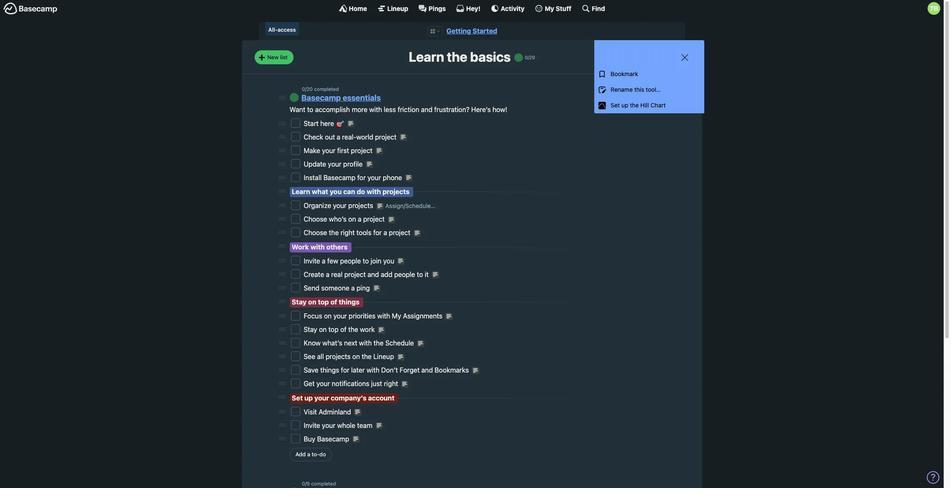 Task type: vqa. For each thing, say whether or not it's contained in the screenshot.
Home
yes



Task type: describe. For each thing, give the bounding box(es) containing it.
home
[[349, 4, 367, 12]]

for for stay on top of things
[[341, 366, 349, 374]]

priorities
[[349, 312, 376, 320]]

on for focus on your priorities with my assignments
[[324, 312, 332, 320]]

rename
[[611, 86, 633, 93]]

organize your projects link
[[304, 202, 375, 209]]

focus on your priorities with my assignments
[[304, 312, 444, 320]]

bookmark
[[611, 70, 638, 78]]

projects for organize your projects
[[348, 202, 373, 209]]

with up just
[[367, 366, 379, 374]]

a left real
[[326, 271, 329, 278]]

on up later
[[352, 353, 360, 361]]

on for stay on top of the work
[[319, 326, 327, 333]]

find
[[592, 4, 605, 12]]

set up the hill chart link
[[594, 98, 704, 113]]

1 horizontal spatial people
[[394, 271, 415, 278]]

do inside the add a to-do button
[[319, 451, 326, 458]]

send someone a ping link
[[304, 284, 372, 292]]

here
[[320, 120, 334, 127]]

pings
[[429, 4, 446, 12]]

rename this tool…
[[611, 86, 661, 93]]

join
[[371, 257, 381, 265]]

set for set up your company's account
[[292, 394, 303, 402]]

new list link
[[254, 50, 294, 64]]

tim burton image
[[928, 2, 940, 15]]

project down world
[[351, 147, 372, 154]]

lineup inside main element
[[387, 4, 408, 12]]

1 vertical spatial to
[[363, 257, 369, 265]]

the down know what's next with the schedule
[[362, 353, 372, 361]]

your up visit adminland
[[314, 394, 329, 402]]

save things for later with don't forget and bookmarks link
[[304, 366, 471, 374]]

completed for 0/20 completed
[[314, 86, 339, 92]]

up for the
[[621, 102, 628, 109]]

focus
[[304, 312, 322, 320]]

choose who's on a project link
[[304, 215, 386, 223]]

phone
[[383, 174, 402, 181]]

the down work
[[374, 339, 383, 347]]

1 horizontal spatial right
[[384, 380, 398, 388]]

switch accounts image
[[3, 2, 58, 15]]

update your profile
[[304, 160, 364, 168]]

0 vertical spatial basecamp
[[301, 93, 341, 102]]

new
[[267, 54, 279, 60]]

out
[[325, 133, 335, 141]]

your down visit adminland link
[[322, 422, 335, 429]]

basecamp essentials link
[[301, 93, 381, 102]]

lineup link
[[377, 4, 408, 13]]

view as… button
[[629, 50, 670, 64]]

first
[[337, 147, 349, 154]]

of for the
[[340, 326, 346, 333]]

0 vertical spatial projects
[[382, 188, 409, 195]]

world
[[356, 133, 373, 141]]

choose for choose who's on a project
[[304, 215, 327, 223]]

a left ping
[[351, 284, 355, 292]]

save
[[304, 366, 318, 374]]

main element
[[0, 0, 944, 16]]

0 horizontal spatial you
[[330, 188, 342, 195]]

on right who's at the top left of page
[[348, 215, 356, 223]]

your down make your first project
[[328, 160, 341, 168]]

get your notifications just right link
[[304, 380, 400, 388]]

invite your whole team
[[304, 422, 374, 429]]

create
[[304, 271, 324, 278]]

adminland
[[319, 408, 351, 416]]

list
[[280, 54, 288, 60]]

work with others
[[292, 243, 348, 251]]

your up who's at the top left of page
[[333, 202, 346, 209]]

hey! button
[[456, 4, 480, 13]]

here's
[[471, 106, 491, 113]]

project right world
[[375, 133, 397, 141]]

all-access element
[[265, 22, 299, 36]]

home link
[[339, 4, 367, 13]]

someone
[[321, 284, 349, 292]]

all-
[[268, 26, 278, 33]]

save things for later with don't forget and bookmarks
[[304, 366, 471, 374]]

a right tools
[[383, 229, 387, 237]]

hill
[[640, 102, 649, 109]]

update your profile link
[[304, 160, 364, 168]]

completed for 0/9 completed
[[311, 481, 336, 486]]

getting started link
[[446, 27, 497, 35]]

the down getting
[[447, 49, 467, 65]]

tools
[[356, 229, 371, 237]]

notifications
[[332, 380, 369, 388]]

get your notifications just right
[[304, 380, 400, 388]]

stay for stay on top of the work
[[304, 326, 317, 333]]

buy basecamp
[[304, 435, 351, 443]]

schedule
[[385, 339, 414, 347]]

organize your projects
[[304, 202, 375, 209]]

0 horizontal spatial my
[[392, 312, 401, 320]]

view
[[635, 54, 647, 60]]

add
[[381, 271, 392, 278]]

2 vertical spatial to
[[417, 271, 423, 278]]

🎯
[[336, 120, 344, 127]]

essentials
[[343, 93, 381, 102]]

stay for stay on top of things
[[292, 298, 307, 306]]

don't
[[381, 366, 398, 374]]

project up tools
[[363, 215, 385, 223]]

started
[[473, 27, 497, 35]]

your right get
[[316, 380, 330, 388]]

hey!
[[466, 4, 480, 12]]

others
[[326, 243, 348, 251]]

breadcrumb element
[[259, 22, 685, 40]]

new list
[[267, 54, 288, 60]]

profile
[[343, 160, 363, 168]]

work with others link
[[292, 243, 348, 251]]

friction
[[398, 106, 419, 113]]

1 vertical spatial lineup
[[373, 353, 394, 361]]

invite a few people to join you
[[304, 257, 396, 265]]

my inside popup button
[[545, 4, 554, 12]]

later
[[351, 366, 365, 374]]

team
[[357, 422, 372, 429]]

start here 🎯 link
[[304, 120, 346, 127]]

1 vertical spatial and
[[368, 271, 379, 278]]

send
[[304, 284, 319, 292]]

0 vertical spatial people
[[340, 257, 361, 265]]

pings button
[[418, 4, 446, 13]]

view as…
[[635, 54, 659, 60]]

all
[[317, 353, 324, 361]]

see all projects on the lineup link
[[304, 353, 396, 361]]

visit adminland
[[304, 408, 353, 416]]

stuff
[[556, 4, 571, 12]]

stay on top of things
[[292, 298, 359, 306]]

access
[[278, 26, 296, 33]]

my stuff
[[545, 4, 571, 12]]

activity
[[501, 4, 525, 12]]

0/9 completed
[[302, 481, 336, 486]]

the up "next"
[[348, 326, 358, 333]]



Task type: locate. For each thing, give the bounding box(es) containing it.
1 vertical spatial completed
[[311, 481, 336, 486]]

2 horizontal spatial to
[[417, 271, 423, 278]]

update
[[304, 160, 326, 168]]

activity link
[[491, 4, 525, 13]]

to left join
[[363, 257, 369, 265]]

0 vertical spatial set
[[611, 102, 620, 109]]

invite up create
[[304, 257, 320, 265]]

1 vertical spatial you
[[383, 257, 394, 265]]

0 horizontal spatial for
[[341, 366, 349, 374]]

1 vertical spatial up
[[304, 394, 313, 402]]

with left less
[[369, 106, 382, 113]]

of for things
[[330, 298, 337, 306]]

projects down phone
[[382, 188, 409, 195]]

0 vertical spatial things
[[339, 298, 359, 306]]

basecamp down the 0/20 completed
[[301, 93, 341, 102]]

1 vertical spatial right
[[384, 380, 398, 388]]

basecamp down the invite your whole team
[[317, 435, 349, 443]]

for down profile in the top left of the page
[[357, 174, 366, 181]]

invite a few people to join you link
[[304, 257, 396, 265]]

a inside button
[[307, 451, 310, 458]]

top up what's
[[328, 326, 339, 333]]

1 vertical spatial people
[[394, 271, 415, 278]]

stay
[[292, 298, 307, 306], [304, 326, 317, 333]]

project
[[375, 133, 397, 141], [351, 147, 372, 154], [363, 215, 385, 223], [389, 229, 410, 237], [344, 271, 366, 278]]

getting
[[446, 27, 471, 35]]

1 vertical spatial my
[[392, 312, 401, 320]]

bookmark link
[[594, 67, 704, 82]]

your left phone
[[367, 174, 381, 181]]

buy basecamp link
[[304, 435, 351, 443]]

projects down what's
[[326, 353, 350, 361]]

invite for invite a few people to join you
[[304, 257, 320, 265]]

basecamp down update your profile "link"
[[323, 174, 355, 181]]

get
[[304, 380, 315, 388]]

0 vertical spatial my
[[545, 4, 554, 12]]

with right work
[[310, 243, 325, 251]]

stay on top of the work link
[[304, 326, 377, 333]]

what's
[[322, 339, 342, 347]]

do right 'can'
[[357, 188, 365, 195]]

for for basecamp essentials
[[357, 174, 366, 181]]

2 choose from the top
[[304, 229, 327, 237]]

with down work
[[359, 339, 372, 347]]

bookmarks
[[435, 366, 469, 374]]

2 vertical spatial projects
[[326, 353, 350, 361]]

0 vertical spatial stay
[[292, 298, 307, 306]]

basecamp
[[301, 93, 341, 102], [323, 174, 355, 181], [317, 435, 349, 443]]

learn
[[409, 49, 444, 65], [292, 188, 310, 195]]

a up choose the right tools for a project in the top of the page
[[358, 215, 361, 223]]

install basecamp for your phone link
[[304, 174, 404, 181]]

1 vertical spatial stay
[[304, 326, 317, 333]]

visit
[[304, 408, 317, 416]]

0 horizontal spatial up
[[304, 394, 313, 402]]

make your first project
[[304, 147, 374, 154]]

for left later
[[341, 366, 349, 374]]

make
[[304, 147, 320, 154]]

1 vertical spatial basecamp
[[323, 174, 355, 181]]

choose the right tools for a project
[[304, 229, 412, 237]]

projects down learn what you can do with projects
[[348, 202, 373, 209]]

0 vertical spatial learn
[[409, 49, 444, 65]]

install basecamp for your phone
[[304, 174, 404, 181]]

and
[[421, 106, 432, 113], [368, 271, 379, 278], [421, 366, 433, 374]]

learn what you can do with projects
[[292, 188, 409, 195]]

1 vertical spatial for
[[373, 229, 382, 237]]

top up the focus
[[318, 298, 329, 306]]

projects for see all projects on the lineup
[[326, 353, 350, 361]]

completed right 0/9
[[311, 481, 336, 486]]

basecamp for buy basecamp
[[317, 435, 349, 443]]

you
[[330, 188, 342, 195], [383, 257, 394, 265]]

projects
[[382, 188, 409, 195], [348, 202, 373, 209], [326, 353, 350, 361]]

up for your
[[304, 394, 313, 402]]

set for set up the hill chart
[[611, 102, 620, 109]]

the left hill on the right top of page
[[630, 102, 639, 109]]

choose the right tools for a project link
[[304, 229, 412, 237]]

of down the someone
[[330, 298, 337, 306]]

0 vertical spatial choose
[[304, 215, 327, 223]]

stay down send
[[292, 298, 307, 306]]

choose up work with others link
[[304, 229, 327, 237]]

and right friction
[[421, 106, 432, 113]]

organize
[[304, 202, 331, 209]]

and for friction
[[421, 106, 432, 113]]

0 horizontal spatial right
[[341, 229, 355, 237]]

0 horizontal spatial do
[[319, 451, 326, 458]]

frustration?
[[434, 106, 469, 113]]

project down invite a few people to join you link
[[344, 271, 366, 278]]

with right priorities
[[377, 312, 390, 320]]

top for the
[[328, 326, 339, 333]]

right down don't
[[384, 380, 398, 388]]

set up the hill chart
[[611, 102, 666, 109]]

0 vertical spatial do
[[357, 188, 365, 195]]

0 vertical spatial up
[[621, 102, 628, 109]]

0 vertical spatial to
[[307, 106, 313, 113]]

2 horizontal spatial for
[[373, 229, 382, 237]]

1 vertical spatial projects
[[348, 202, 373, 209]]

on down stay on top of things
[[324, 312, 332, 320]]

1 horizontal spatial for
[[357, 174, 366, 181]]

add a to-do
[[295, 451, 326, 458]]

a left to-
[[307, 451, 310, 458]]

the down who's at the top left of page
[[329, 229, 339, 237]]

a left 'few' at the bottom
[[322, 257, 325, 265]]

completed up basecamp essentials link
[[314, 86, 339, 92]]

your down out
[[322, 147, 335, 154]]

top for things
[[318, 298, 329, 306]]

2 vertical spatial and
[[421, 366, 433, 374]]

want to accomplish more with less friction and frustration? here's how!
[[290, 106, 507, 113]]

of up "next"
[[340, 326, 346, 333]]

invite for invite your whole team
[[304, 422, 320, 429]]

1 invite from the top
[[304, 257, 320, 265]]

right down the choose who's on a project link
[[341, 229, 355, 237]]

to right want
[[307, 106, 313, 113]]

you right join
[[383, 257, 394, 265]]

1 vertical spatial do
[[319, 451, 326, 458]]

ping
[[357, 284, 370, 292]]

with down install basecamp for your phone
[[367, 188, 381, 195]]

to left it
[[417, 271, 423, 278]]

choose for choose the right tools for a project
[[304, 229, 327, 237]]

0/29
[[525, 55, 535, 60]]

0 horizontal spatial people
[[340, 257, 361, 265]]

1 horizontal spatial up
[[621, 102, 628, 109]]

start
[[304, 120, 319, 127]]

on up what's
[[319, 326, 327, 333]]

0 horizontal spatial learn
[[292, 188, 310, 195]]

on for stay on top of things
[[308, 298, 316, 306]]

your up stay on top of the work
[[333, 312, 347, 320]]

set up your company's account
[[292, 394, 395, 402]]

and left add
[[368, 271, 379, 278]]

how!
[[493, 106, 507, 113]]

2 vertical spatial basecamp
[[317, 435, 349, 443]]

0 vertical spatial and
[[421, 106, 432, 113]]

people
[[340, 257, 361, 265], [394, 271, 415, 278]]

choose
[[304, 215, 327, 223], [304, 229, 327, 237]]

know what's next with the schedule
[[304, 339, 416, 347]]

0 horizontal spatial of
[[330, 298, 337, 306]]

0 vertical spatial completed
[[314, 86, 339, 92]]

1 vertical spatial invite
[[304, 422, 320, 429]]

0 vertical spatial right
[[341, 229, 355, 237]]

1 horizontal spatial you
[[383, 257, 394, 265]]

a
[[337, 133, 340, 141], [358, 215, 361, 223], [383, 229, 387, 237], [322, 257, 325, 265], [326, 271, 329, 278], [351, 284, 355, 292], [307, 451, 310, 458]]

0 vertical spatial lineup
[[387, 4, 408, 12]]

learn for learn the basics
[[409, 49, 444, 65]]

2 invite from the top
[[304, 422, 320, 429]]

buy
[[304, 435, 315, 443]]

whole
[[337, 422, 355, 429]]

as…
[[649, 54, 659, 60]]

all-access
[[268, 26, 296, 33]]

to
[[307, 106, 313, 113], [363, 257, 369, 265], [417, 271, 423, 278]]

rename this tool… link
[[594, 82, 704, 98]]

forget
[[400, 366, 420, 374]]

you left 'can'
[[330, 188, 342, 195]]

0 horizontal spatial to
[[307, 106, 313, 113]]

1 vertical spatial of
[[340, 326, 346, 333]]

add
[[295, 451, 306, 458]]

my left stuff
[[545, 4, 554, 12]]

just
[[371, 380, 382, 388]]

0 vertical spatial invite
[[304, 257, 320, 265]]

assign/schedule…
[[385, 202, 435, 209]]

0 vertical spatial for
[[357, 174, 366, 181]]

create a real project and add people to it link
[[304, 271, 430, 278]]

1 vertical spatial top
[[328, 326, 339, 333]]

1 vertical spatial learn
[[292, 188, 310, 195]]

invite down visit
[[304, 422, 320, 429]]

it
[[425, 271, 429, 278]]

your
[[322, 147, 335, 154], [328, 160, 341, 168], [367, 174, 381, 181], [333, 202, 346, 209], [333, 312, 347, 320], [316, 380, 330, 388], [314, 394, 329, 402], [322, 422, 335, 429]]

my left assignments
[[392, 312, 401, 320]]

1 vertical spatial choose
[[304, 229, 327, 237]]

up down rename
[[621, 102, 628, 109]]

1 horizontal spatial my
[[545, 4, 554, 12]]

check out a real-world project link
[[304, 133, 398, 141]]

a right out
[[337, 133, 340, 141]]

stay up know
[[304, 326, 317, 333]]

on up the focus
[[308, 298, 316, 306]]

1 vertical spatial set
[[292, 394, 303, 402]]

getting started
[[446, 27, 497, 35]]

lineup left pings popup button at the top of page
[[387, 4, 408, 12]]

things down the all
[[320, 366, 339, 374]]

lineup up save things for later with don't forget and bookmarks link
[[373, 353, 394, 361]]

1 horizontal spatial do
[[357, 188, 365, 195]]

the
[[447, 49, 467, 65], [630, 102, 639, 109], [329, 229, 339, 237], [348, 326, 358, 333], [374, 339, 383, 347], [362, 353, 372, 361]]

people right add
[[394, 271, 415, 278]]

find button
[[582, 4, 605, 13]]

learn what you can do with projects link
[[292, 188, 409, 195]]

0 vertical spatial top
[[318, 298, 329, 306]]

choose down organize
[[304, 215, 327, 223]]

0 horizontal spatial set
[[292, 394, 303, 402]]

0/9
[[302, 481, 310, 486]]

0/20 completed
[[302, 86, 339, 92]]

learn for learn what you can do with projects
[[292, 188, 310, 195]]

check out a real-world project
[[304, 133, 398, 141]]

assign/schedule… link
[[385, 201, 435, 210]]

0 vertical spatial you
[[330, 188, 342, 195]]

1 vertical spatial things
[[320, 366, 339, 374]]

basecamp for install basecamp for your phone
[[323, 174, 355, 181]]

choose who's on a project
[[304, 215, 386, 223]]

things down "send someone a ping" link
[[339, 298, 359, 306]]

check
[[304, 133, 323, 141]]

0/20 completed link
[[302, 86, 339, 92]]

people right 'few' at the bottom
[[340, 257, 361, 265]]

tool…
[[646, 86, 661, 93]]

set
[[611, 102, 620, 109], [292, 394, 303, 402]]

start here 🎯
[[304, 120, 346, 127]]

project down assign/schedule…
[[389, 229, 410, 237]]

1 horizontal spatial set
[[611, 102, 620, 109]]

basics
[[470, 49, 511, 65]]

1 horizontal spatial of
[[340, 326, 346, 333]]

and right forget
[[421, 366, 433, 374]]

know
[[304, 339, 321, 347]]

real-
[[342, 133, 356, 141]]

accomplish
[[315, 106, 350, 113]]

see
[[304, 353, 315, 361]]

things
[[339, 298, 359, 306], [320, 366, 339, 374]]

on
[[348, 215, 356, 223], [308, 298, 316, 306], [324, 312, 332, 320], [319, 326, 327, 333], [352, 353, 360, 361]]

1 horizontal spatial learn
[[409, 49, 444, 65]]

work
[[360, 326, 375, 333]]

1 choose from the top
[[304, 215, 327, 223]]

and for forget
[[421, 366, 433, 374]]

up down get
[[304, 394, 313, 402]]

1 horizontal spatial to
[[363, 257, 369, 265]]

0 vertical spatial of
[[330, 298, 337, 306]]

2 vertical spatial for
[[341, 366, 349, 374]]

do down buy basecamp
[[319, 451, 326, 458]]

for right tools
[[373, 229, 382, 237]]



